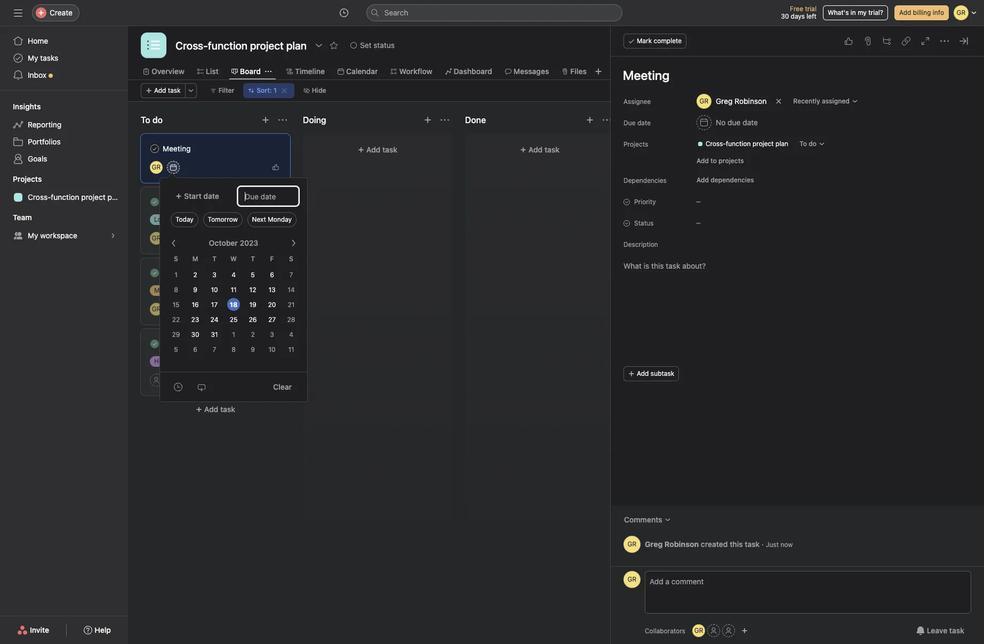 Task type: vqa. For each thing, say whether or not it's contained in the screenshot.


Task type: locate. For each thing, give the bounding box(es) containing it.
20 down '13'
[[268, 301, 276, 309]]

1 horizontal spatial 0 likes. click to like this task image
[[844, 37, 853, 45]]

0 horizontal spatial 9
[[193, 286, 197, 294]]

cross-function project plan inside main content
[[706, 140, 788, 148]]

9 left risk
[[193, 286, 197, 294]]

add time image
[[174, 383, 182, 391]]

1
[[274, 86, 277, 94], [175, 271, 178, 279], [232, 331, 235, 339]]

add or remove collaborators image
[[741, 628, 748, 634]]

robinson left created
[[665, 540, 699, 549]]

1 up medium
[[175, 271, 178, 279]]

2 — from the top
[[696, 220, 701, 226]]

1 down 25
[[232, 331, 235, 339]]

0 vertical spatial cross-function project plan link
[[693, 139, 793, 149]]

cross-function project plan link up 'teams' element
[[6, 189, 122, 206]]

0 horizontal spatial cross-function project plan
[[28, 193, 122, 202]]

what's in my trial?
[[828, 9, 883, 17]]

1 horizontal spatial 9
[[251, 346, 255, 354]]

1 vertical spatial 9
[[251, 346, 255, 354]]

project inside main content
[[753, 140, 774, 148]]

1 vertical spatial 24
[[198, 376, 205, 384]]

timeline
[[295, 67, 325, 76]]

25
[[230, 316, 238, 324]]

1 vertical spatial 10
[[269, 346, 276, 354]]

left
[[807, 12, 817, 20]]

1 vertical spatial 23
[[191, 316, 199, 324]]

set to repeat image
[[197, 383, 206, 391]]

completed image for schedule kickoff meeting
[[148, 267, 161, 280]]

completed image
[[148, 142, 161, 155], [148, 267, 161, 280], [148, 338, 161, 350]]

my tasks link
[[6, 50, 122, 67]]

just
[[766, 541, 779, 549]]

— button for priority
[[692, 194, 756, 209]]

october 2023 button
[[202, 234, 276, 253]]

create button
[[32, 4, 79, 21]]

1 vertical spatial 0 likes. click to like this task image
[[273, 164, 279, 171]]

30
[[781, 12, 789, 20], [191, 331, 199, 339]]

october 2023
[[209, 238, 258, 247]]

add task image left the done
[[424, 116, 432, 124]]

0 likes. click to like this task image left attachments: add a file to this task, meeting image
[[844, 37, 853, 45]]

11 up 18
[[231, 286, 237, 294]]

0 vertical spatial 4
[[232, 271, 236, 279]]

today down the on
[[170, 234, 188, 242]]

1 vertical spatial plan
[[107, 193, 122, 202]]

add dependencies
[[697, 176, 754, 184]]

0 vertical spatial 3
[[212, 271, 216, 279]]

6 up '13'
[[270, 271, 274, 279]]

1 horizontal spatial 5
[[251, 271, 255, 279]]

cross-function project plan link up projects
[[693, 139, 793, 149]]

0 horizontal spatial more section actions image
[[278, 116, 287, 124]]

home link
[[6, 33, 122, 50]]

2 completed checkbox from the top
[[148, 267, 161, 280]]

30 up timeline
[[191, 331, 199, 339]]

cross- inside meeting dialog
[[706, 140, 726, 148]]

greg inside dropdown button
[[716, 97, 733, 106]]

cross-function project plan up projects
[[706, 140, 788, 148]]

hide button
[[299, 83, 331, 98]]

october
[[209, 238, 238, 247]]

1 horizontal spatial function
[[726, 140, 751, 148]]

0 horizontal spatial 20
[[182, 376, 190, 384]]

0 vertical spatial 10
[[211, 286, 218, 294]]

0 vertical spatial function
[[726, 140, 751, 148]]

project up 'teams' element
[[81, 193, 105, 202]]

more section actions image left the done
[[441, 116, 449, 124]]

completed image for meeting
[[148, 142, 161, 155]]

project down no due date on the right top of page
[[753, 140, 774, 148]]

0 horizontal spatial 30
[[191, 331, 199, 339]]

due
[[624, 119, 636, 127]]

set status
[[360, 41, 395, 50]]

add dependencies button
[[692, 173, 759, 188]]

track right the off
[[192, 357, 208, 365]]

0 horizontal spatial 7
[[213, 346, 216, 354]]

0 vertical spatial 11
[[231, 286, 237, 294]]

dependencies
[[624, 177, 667, 185]]

1 vertical spatial function
[[51, 193, 79, 202]]

1 left clear icon
[[274, 86, 277, 94]]

greg up no
[[716, 97, 733, 106]]

project up the on track
[[182, 197, 206, 206]]

plan inside main content
[[776, 140, 788, 148]]

23
[[197, 305, 205, 313], [191, 316, 199, 324]]

2 horizontal spatial date
[[743, 118, 758, 127]]

workflow link
[[391, 66, 432, 77]]

robinson up no due date on the right top of page
[[735, 97, 767, 106]]

projects
[[719, 157, 744, 165]]

1 horizontal spatial 1
[[232, 331, 235, 339]]

5 down 29
[[174, 346, 178, 354]]

1 — from the top
[[696, 198, 701, 205]]

1 horizontal spatial plan
[[776, 140, 788, 148]]

1 vertical spatial completed checkbox
[[148, 267, 161, 280]]

0 vertical spatial 2
[[193, 271, 197, 279]]

11 down 28
[[288, 346, 294, 354]]

0 vertical spatial plan
[[776, 140, 788, 148]]

completed image for share timeline with teammates
[[148, 338, 161, 350]]

10
[[211, 286, 218, 294], [269, 346, 276, 354]]

1 vertical spatial today
[[170, 234, 188, 242]]

track right the on
[[190, 215, 205, 223]]

add task image for doing
[[424, 116, 432, 124]]

main content containing greg robinson
[[611, 57, 984, 566]]

more section actions image
[[278, 116, 287, 124], [441, 116, 449, 124]]

workflow
[[399, 67, 432, 76]]

1 vertical spatial –
[[191, 305, 195, 313]]

1 horizontal spatial 11
[[288, 346, 294, 354]]

schedule
[[163, 268, 195, 277]]

1 completed checkbox from the top
[[148, 196, 161, 209]]

1 vertical spatial completed checkbox
[[148, 338, 161, 350]]

add task image
[[261, 116, 270, 124], [424, 116, 432, 124]]

add subtask button
[[624, 366, 679, 381]]

1 vertical spatial 4
[[289, 331, 293, 339]]

5
[[251, 271, 255, 279], [174, 346, 178, 354]]

meeting dialog
[[611, 26, 984, 644]]

– for timeline
[[192, 376, 196, 384]]

1 more section actions image from the left
[[278, 116, 287, 124]]

0 vertical spatial 24
[[210, 316, 218, 324]]

7 down 31
[[213, 346, 216, 354]]

my inside 'teams' element
[[28, 231, 38, 240]]

0 horizontal spatial 19
[[182, 305, 189, 313]]

Completed checkbox
[[148, 142, 161, 155], [148, 267, 161, 280]]

0 vertical spatial robinson
[[735, 97, 767, 106]]

0 horizontal spatial add task image
[[261, 116, 270, 124]]

20 down tomorrow button
[[208, 234, 216, 242]]

3 left "meeting"
[[212, 271, 216, 279]]

cross- up to
[[706, 140, 726, 148]]

s down next month icon
[[289, 255, 293, 263]]

1 horizontal spatial 7
[[289, 271, 293, 279]]

to do button
[[795, 137, 830, 151]]

Due date text field
[[238, 187, 299, 206]]

1 horizontal spatial 6
[[270, 271, 274, 279]]

completed checkbox left draft
[[148, 196, 161, 209]]

2 completed image from the top
[[148, 267, 161, 280]]

next month image
[[289, 239, 298, 247]]

gr inside main content
[[628, 540, 637, 548]]

plan
[[776, 140, 788, 148], [107, 193, 122, 202]]

date inside button
[[203, 191, 219, 201]]

global element
[[0, 26, 128, 90]]

cross- down "projects" dropdown button on the left
[[28, 193, 51, 202]]

to do
[[800, 140, 817, 148]]

1 s from the left
[[174, 255, 178, 263]]

19 left 16
[[182, 305, 189, 313]]

1 completed checkbox from the top
[[148, 142, 161, 155]]

1 horizontal spatial s
[[289, 255, 293, 263]]

3 completed image from the top
[[148, 338, 161, 350]]

1 vertical spatial 6
[[193, 346, 197, 354]]

portfolios
[[28, 137, 61, 146]]

teams element
[[0, 208, 128, 246]]

s up schedule
[[174, 255, 178, 263]]

status
[[374, 41, 395, 50]]

cross-function project plan link inside main content
[[693, 139, 793, 149]]

1 completed image from the top
[[148, 142, 161, 155]]

gr button
[[150, 161, 163, 174], [150, 232, 163, 245], [150, 303, 163, 316], [624, 536, 641, 553], [624, 571, 641, 588], [692, 625, 705, 637]]

today for today – oct 20
[[170, 234, 188, 242]]

4 down w
[[232, 271, 236, 279]]

0 likes. click to like this task image
[[844, 37, 853, 45], [273, 164, 279, 171]]

files
[[570, 67, 587, 76]]

0 horizontal spatial plan
[[107, 193, 122, 202]]

oct for share
[[170, 376, 181, 384]]

19 down "12" on the top left of the page
[[249, 301, 256, 309]]

my down 'team' at the top of the page
[[28, 231, 38, 240]]

add inside add billing info button
[[899, 9, 911, 17]]

dashboard link
[[445, 66, 492, 77]]

8 right the with
[[232, 346, 236, 354]]

0 vertical spatial cross-function project plan
[[706, 140, 788, 148]]

t up kickoff
[[212, 255, 216, 263]]

oct for schedule
[[170, 305, 181, 313]]

3 down "27"
[[270, 331, 274, 339]]

– right 15
[[191, 305, 195, 313]]

add task image
[[586, 116, 594, 124]]

my for my workspace
[[28, 231, 38, 240]]

0 likes. click to like this task image up due date 'text box'
[[273, 164, 279, 171]]

0 vertical spatial 1
[[274, 86, 277, 94]]

2 horizontal spatial project
[[753, 140, 774, 148]]

0 vertical spatial 6
[[270, 271, 274, 279]]

function inside main content
[[726, 140, 751, 148]]

1 vertical spatial projects
[[13, 174, 42, 183]]

10 right teammates
[[269, 346, 276, 354]]

messages
[[514, 67, 549, 76]]

1 vertical spatial greg
[[645, 540, 663, 549]]

0 horizontal spatial robinson
[[665, 540, 699, 549]]

2 completed checkbox from the top
[[148, 338, 161, 350]]

24 down off track on the left bottom
[[198, 376, 205, 384]]

tasks
[[40, 53, 58, 62]]

main content
[[611, 57, 984, 566]]

show options image
[[315, 41, 323, 50]]

free
[[790, 5, 803, 13]]

0 vertical spatial –
[[189, 234, 193, 242]]

plan left to
[[776, 140, 788, 148]]

projects down the goals
[[13, 174, 42, 183]]

completed checkbox for schedule kickoff meeting
[[148, 267, 161, 280]]

create
[[50, 8, 73, 17]]

projects
[[624, 140, 648, 148], [13, 174, 42, 183]]

function inside projects element
[[51, 193, 79, 202]]

set
[[360, 41, 372, 50]]

projects down due date
[[624, 140, 648, 148]]

2
[[193, 271, 197, 279], [251, 331, 255, 339]]

copy task link image
[[902, 37, 911, 45]]

plan up see details, my workspace icon
[[107, 193, 122, 202]]

completed image left meeting
[[148, 142, 161, 155]]

medium
[[154, 286, 178, 294]]

list link
[[197, 66, 219, 77]]

overview
[[151, 67, 184, 76]]

due
[[728, 118, 741, 127]]

0 horizontal spatial 11
[[231, 286, 237, 294]]

2 — button from the top
[[692, 215, 756, 230]]

function up 'teams' element
[[51, 193, 79, 202]]

hide
[[312, 86, 326, 94]]

completed checkbox left share
[[148, 338, 161, 350]]

greg for greg robinson
[[716, 97, 733, 106]]

1 vertical spatial 11
[[288, 346, 294, 354]]

robinson inside dropdown button
[[735, 97, 767, 106]]

0 vertical spatial greg
[[716, 97, 733, 106]]

2 more section actions image from the left
[[441, 116, 449, 124]]

off track
[[181, 357, 208, 365]]

gr
[[152, 163, 161, 171], [152, 234, 161, 242], [152, 305, 161, 313], [628, 540, 637, 548], [628, 576, 637, 584], [694, 627, 703, 635]]

5 up "12" on the top left of the page
[[251, 271, 255, 279]]

1 vertical spatial completed image
[[148, 267, 161, 280]]

add task
[[154, 86, 181, 94], [366, 145, 397, 154], [529, 145, 560, 154], [204, 405, 235, 414]]

— for status
[[696, 220, 701, 226]]

1 vertical spatial track
[[192, 357, 208, 365]]

1 horizontal spatial robinson
[[735, 97, 767, 106]]

today down draft project brief
[[175, 215, 194, 223]]

my inside global element
[[28, 53, 38, 62]]

0 vertical spatial 0 likes. click to like this task image
[[844, 37, 853, 45]]

greg robinson
[[716, 97, 767, 106]]

date for due date
[[637, 119, 651, 127]]

3
[[212, 271, 216, 279], [270, 331, 274, 339]]

8 up 15
[[174, 286, 178, 294]]

2 up teammates
[[251, 331, 255, 339]]

10 right risk
[[211, 286, 218, 294]]

clear
[[273, 382, 292, 391]]

t down 2023
[[251, 255, 255, 263]]

2 vertical spatial completed image
[[148, 338, 161, 350]]

2 vertical spatial 1
[[232, 331, 235, 339]]

Completed checkbox
[[148, 196, 161, 209], [148, 338, 161, 350]]

0 vertical spatial completed checkbox
[[148, 196, 161, 209]]

13
[[269, 286, 276, 294]]

0 vertical spatial 20
[[208, 234, 216, 242]]

completed checkbox up medium
[[148, 267, 161, 280]]

0 vertical spatial —
[[696, 198, 701, 205]]

add inside "add to projects" button
[[697, 157, 709, 165]]

1 horizontal spatial 2
[[251, 331, 255, 339]]

list image
[[147, 39, 160, 52]]

leave task
[[927, 626, 964, 635]]

set status button
[[346, 38, 400, 53]]

0 horizontal spatial cross-
[[28, 193, 51, 202]]

invite button
[[10, 621, 56, 640]]

do
[[809, 140, 817, 148]]

7 up 14
[[289, 271, 293, 279]]

draft
[[163, 197, 180, 206]]

greg down comments popup button
[[645, 540, 663, 549]]

1 horizontal spatial 3
[[270, 331, 274, 339]]

1 vertical spatial 30
[[191, 331, 199, 339]]

next monday button
[[247, 212, 297, 227]]

1 horizontal spatial cross-
[[706, 140, 726, 148]]

add inside add subtask "button"
[[637, 370, 649, 378]]

1 vertical spatial my
[[28, 231, 38, 240]]

projects element
[[0, 170, 128, 208]]

s
[[174, 255, 178, 263], [289, 255, 293, 263]]

1 vertical spatial cross-function project plan
[[28, 193, 122, 202]]

add task image down sort: 1 "dropdown button"
[[261, 116, 270, 124]]

None text field
[[173, 36, 309, 55]]

23 down oct 19 – 23
[[191, 316, 199, 324]]

28
[[287, 316, 295, 324]]

date inside dropdown button
[[743, 118, 758, 127]]

cross-function project plan up 'teams' element
[[28, 193, 122, 202]]

add subtask image
[[883, 37, 891, 45]]

completed checkbox left meeting
[[148, 142, 161, 155]]

risk
[[199, 286, 210, 294]]

0 vertical spatial today
[[175, 215, 194, 223]]

23 left 17
[[197, 305, 205, 313]]

1 horizontal spatial cross-function project plan
[[706, 140, 788, 148]]

0 vertical spatial track
[[190, 215, 205, 223]]

– right previous month 'image'
[[189, 234, 193, 242]]

leave
[[927, 626, 947, 635]]

to do
[[141, 115, 163, 125]]

— for priority
[[696, 198, 701, 205]]

0 horizontal spatial s
[[174, 255, 178, 263]]

1 horizontal spatial greg
[[716, 97, 733, 106]]

– left set to repeat image
[[192, 376, 196, 384]]

tab actions image
[[265, 68, 272, 75]]

to
[[800, 140, 807, 148]]

2 vertical spatial –
[[192, 376, 196, 384]]

cross-function project plan inside projects element
[[28, 193, 122, 202]]

function up projects
[[726, 140, 751, 148]]

0 vertical spatial completed image
[[148, 142, 161, 155]]

completed image up medium
[[148, 267, 161, 280]]

insights
[[13, 102, 41, 111]]

2 horizontal spatial 1
[[274, 86, 277, 94]]

search button
[[366, 4, 622, 21]]

2 add task image from the left
[[424, 116, 432, 124]]

1 add task image from the left
[[261, 116, 270, 124]]

0 horizontal spatial date
[[203, 191, 219, 201]]

0 vertical spatial 8
[[174, 286, 178, 294]]

20 left set to repeat image
[[182, 376, 190, 384]]

1 inside sort: 1 "dropdown button"
[[274, 86, 277, 94]]

my for my tasks
[[28, 53, 38, 62]]

19
[[249, 301, 256, 309], [182, 305, 189, 313]]

0 vertical spatial — button
[[692, 194, 756, 209]]

·
[[762, 540, 764, 549]]

0 vertical spatial completed checkbox
[[148, 142, 161, 155]]

description
[[624, 241, 658, 249]]

invite
[[30, 626, 49, 635]]

0 horizontal spatial 5
[[174, 346, 178, 354]]

goals link
[[6, 150, 122, 167]]

completed image left share
[[148, 338, 161, 350]]

0 horizontal spatial 6
[[193, 346, 197, 354]]

4 down 28
[[289, 331, 293, 339]]

6 up off track on the left bottom
[[193, 346, 197, 354]]

no due date button
[[692, 113, 763, 132]]

today inside button
[[175, 215, 194, 223]]

29
[[172, 331, 180, 339]]

cross-
[[706, 140, 726, 148], [28, 193, 51, 202]]

see details, my workspace image
[[110, 233, 116, 239]]

9 down the 26
[[251, 346, 255, 354]]

24 up 31
[[210, 316, 218, 324]]

2 up 'at'
[[193, 271, 197, 279]]

2 my from the top
[[28, 231, 38, 240]]

0 vertical spatial 9
[[193, 286, 197, 294]]

0 vertical spatial 30
[[781, 12, 789, 20]]

doing
[[303, 115, 326, 125]]

board
[[240, 67, 261, 76]]

1 my from the top
[[28, 53, 38, 62]]

30 left days
[[781, 12, 789, 20]]

1 horizontal spatial projects
[[624, 140, 648, 148]]

cross- inside projects element
[[28, 193, 51, 202]]

insights element
[[0, 97, 128, 170]]

more section actions image down clear icon
[[278, 116, 287, 124]]

greg for greg robinson created this task · just now
[[645, 540, 663, 549]]

1 vertical spatial —
[[696, 220, 701, 226]]

1 horizontal spatial t
[[251, 255, 255, 263]]

1 — button from the top
[[692, 194, 756, 209]]

my left tasks
[[28, 53, 38, 62]]

2 s from the left
[[289, 255, 293, 263]]



Task type: describe. For each thing, give the bounding box(es) containing it.
Task Name text field
[[616, 63, 971, 87]]

1 horizontal spatial 10
[[269, 346, 276, 354]]

team
[[13, 213, 32, 222]]

no due date
[[716, 118, 758, 127]]

tomorrow button
[[203, 212, 243, 227]]

1 horizontal spatial project
[[182, 197, 206, 206]]

mark
[[637, 37, 652, 45]]

f
[[270, 255, 274, 263]]

more actions image
[[188, 87, 194, 94]]

robinson for greg robinson created this task · just now
[[665, 540, 699, 549]]

completed checkbox for draft project brief
[[148, 196, 161, 209]]

add task image for to do
[[261, 116, 270, 124]]

leave task button
[[909, 621, 971, 641]]

start date
[[184, 191, 219, 201]]

mark complete
[[637, 37, 682, 45]]

monday
[[268, 215, 292, 223]]

track for project
[[190, 215, 205, 223]]

remove assignee image
[[776, 98, 782, 105]]

15
[[173, 301, 179, 309]]

in
[[851, 9, 856, 17]]

attachments: add a file to this task, meeting image
[[864, 37, 872, 45]]

next monday
[[252, 215, 292, 223]]

oct 19 – 23
[[170, 305, 205, 313]]

goals
[[28, 154, 47, 163]]

now
[[781, 541, 793, 549]]

more actions for this task image
[[940, 37, 949, 45]]

1 horizontal spatial 19
[[249, 301, 256, 309]]

0 horizontal spatial 3
[[212, 271, 216, 279]]

at risk
[[191, 286, 210, 294]]

meeting
[[163, 144, 191, 153]]

insights button
[[0, 101, 41, 112]]

next
[[252, 215, 266, 223]]

more section actions image for to do
[[278, 116, 287, 124]]

task inside button
[[949, 626, 964, 635]]

2 t from the left
[[251, 255, 255, 263]]

portfolios link
[[6, 133, 122, 150]]

add tab image
[[594, 67, 603, 76]]

more section actions image for doing
[[441, 116, 449, 124]]

at
[[191, 286, 197, 294]]

18
[[230, 301, 237, 309]]

inbox link
[[6, 67, 122, 84]]

list
[[206, 67, 219, 76]]

free trial 30 days left
[[781, 5, 817, 20]]

track for timeline
[[192, 357, 208, 365]]

high
[[154, 357, 168, 365]]

draft project brief
[[163, 197, 224, 206]]

12
[[249, 286, 256, 294]]

help
[[95, 626, 111, 635]]

– for kickoff
[[191, 305, 195, 313]]

projects inside main content
[[624, 140, 648, 148]]

0 horizontal spatial 0 likes. click to like this task image
[[273, 164, 279, 171]]

reporting link
[[6, 116, 122, 133]]

timeline
[[185, 339, 212, 348]]

inbox
[[28, 70, 46, 79]]

30 inside free trial 30 days left
[[781, 12, 789, 20]]

completed checkbox for share timeline with teammates
[[148, 338, 161, 350]]

sort:
[[257, 86, 272, 94]]

— button for status
[[692, 215, 756, 230]]

sort: 1 button
[[243, 83, 294, 98]]

2023
[[240, 238, 258, 247]]

1 vertical spatial 2
[[251, 331, 255, 339]]

more section actions image
[[603, 116, 611, 124]]

brief
[[208, 197, 224, 206]]

calendar link
[[338, 66, 378, 77]]

0 vertical spatial oct
[[195, 234, 206, 242]]

billing
[[913, 9, 931, 17]]

messages link
[[505, 66, 549, 77]]

16
[[192, 301, 199, 309]]

add billing info
[[899, 9, 944, 17]]

projects inside dropdown button
[[13, 174, 42, 183]]

cross-function project plan link inside projects element
[[6, 189, 122, 206]]

close details image
[[960, 37, 968, 45]]

search
[[384, 8, 408, 17]]

2 horizontal spatial 20
[[268, 301, 276, 309]]

info
[[933, 9, 944, 17]]

workspace
[[40, 231, 77, 240]]

greg robinson link
[[645, 540, 699, 549]]

1 horizontal spatial 20
[[208, 234, 216, 242]]

recently assigned button
[[789, 94, 863, 109]]

with
[[214, 339, 228, 348]]

0 horizontal spatial project
[[81, 193, 105, 202]]

today – oct 20
[[170, 234, 216, 242]]

subtask
[[651, 370, 674, 378]]

26
[[249, 316, 257, 324]]

0 vertical spatial 23
[[197, 305, 205, 313]]

plan inside projects element
[[107, 193, 122, 202]]

17
[[211, 301, 218, 309]]

w
[[230, 255, 237, 263]]

0 horizontal spatial 8
[[174, 286, 178, 294]]

trial?
[[869, 9, 883, 17]]

21
[[288, 301, 295, 309]]

share
[[163, 339, 183, 348]]

date for start date
[[203, 191, 219, 201]]

0 horizontal spatial 24
[[198, 376, 205, 384]]

today for today
[[175, 215, 194, 223]]

1 horizontal spatial 8
[[232, 346, 236, 354]]

0 vertical spatial 5
[[251, 271, 255, 279]]

low
[[154, 215, 166, 223]]

1 vertical spatial 7
[[213, 346, 216, 354]]

1 horizontal spatial 4
[[289, 331, 293, 339]]

hide sidebar image
[[14, 9, 22, 17]]

home
[[28, 36, 48, 45]]

start
[[184, 191, 201, 201]]

files link
[[562, 66, 587, 77]]

priority
[[634, 198, 656, 206]]

what's in my trial? button
[[823, 5, 888, 20]]

mark complete button
[[624, 34, 687, 49]]

1 vertical spatial 5
[[174, 346, 178, 354]]

sort: 1
[[257, 86, 277, 94]]

schedule kickoff meeting
[[163, 268, 250, 277]]

created
[[701, 540, 728, 549]]

clear image
[[281, 87, 287, 94]]

overview link
[[143, 66, 184, 77]]

add billing info button
[[894, 5, 949, 20]]

full screen image
[[921, 37, 930, 45]]

off
[[181, 357, 191, 365]]

search list box
[[366, 4, 622, 21]]

my tasks
[[28, 53, 58, 62]]

kickoff
[[197, 268, 220, 277]]

1 horizontal spatial 24
[[210, 316, 218, 324]]

history image
[[340, 9, 348, 17]]

board link
[[231, 66, 261, 77]]

done
[[465, 115, 486, 125]]

2 vertical spatial 20
[[182, 376, 190, 384]]

days
[[791, 12, 805, 20]]

on
[[179, 215, 188, 223]]

add inside add dependencies button
[[697, 176, 709, 184]]

1 t from the left
[[212, 255, 216, 263]]

previous month image
[[170, 239, 178, 247]]

today button
[[171, 212, 198, 227]]

robinson for greg robinson
[[735, 97, 767, 106]]

m
[[192, 255, 198, 263]]

reporting
[[28, 120, 61, 129]]

dashboard
[[454, 67, 492, 76]]

completed image
[[148, 196, 161, 209]]

add to starred image
[[330, 41, 338, 50]]

completed checkbox for meeting
[[148, 142, 161, 155]]

1 vertical spatial 1
[[175, 271, 178, 279]]



